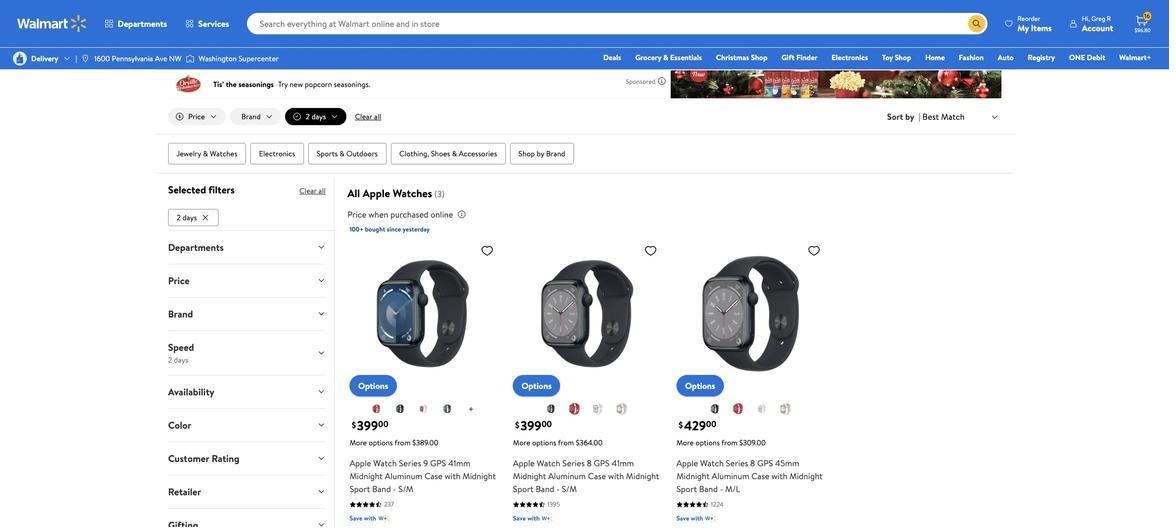 Task type: locate. For each thing, give the bounding box(es) containing it.
watch down more options from $389.00
[[374, 458, 397, 469]]

0 horizontal spatial all
[[318, 185, 326, 196]]

3 sport from the left
[[677, 483, 698, 495]]

silver image right pink icon
[[441, 403, 454, 416]]

& inside grocery & essentials link
[[664, 52, 669, 63]]

1 watch from the left
[[374, 458, 397, 469]]

1 horizontal spatial more
[[513, 438, 531, 448]]

christmas
[[717, 52, 750, 63]]

41mm for 8
[[612, 458, 634, 469]]

services button
[[176, 11, 238, 37]]

1 horizontal spatial case
[[588, 471, 607, 482]]

1 horizontal spatial electronics
[[832, 52, 869, 63]]

00 for apple watch series 8 gps 45mm midnight aluminum case with midnight sport band - m/l
[[707, 419, 717, 430]]

gift finder link
[[777, 52, 823, 63]]

2 horizontal spatial shop
[[895, 52, 912, 63]]

series for apple watch series 9 gps 41mm midnight aluminum case with midnight sport band - s/m
[[399, 458, 422, 469]]

1 horizontal spatial by
[[906, 111, 915, 123]]

00 up more options from $309.00
[[707, 419, 717, 430]]

case for apple watch series 8 gps 45mm midnight aluminum case with midnight sport band - m/l
[[752, 471, 770, 482]]

0 horizontal spatial save
[[350, 514, 363, 523]]

gps inside the apple watch series 8 gps 41mm midnight aluminum case with midnight sport band - s/m
[[594, 458, 610, 469]]

41mm inside apple watch series 9 gps 41mm midnight aluminum case with midnight sport band - s/m
[[449, 458, 471, 469]]

options for apple watch series 8 gps 45mm midnight aluminum case with midnight sport band - m/l
[[696, 438, 720, 448]]

1 vertical spatial clear all
[[299, 185, 326, 196]]

starlight image right red icon
[[616, 403, 629, 416]]

0 vertical spatial watches
[[210, 148, 238, 159]]

1 horizontal spatial from
[[558, 438, 574, 448]]

2 horizontal spatial options
[[696, 438, 720, 448]]

1 - from the left
[[393, 483, 397, 495]]

00 for apple watch series 8 gps 41mm midnight aluminum case with midnight sport band - s/m
[[542, 419, 552, 430]]

electronics link left sports
[[251, 143, 304, 165]]

8 for 399
[[587, 458, 592, 469]]

series for apple watch series 8 gps 41mm midnight aluminum case with midnight sport band - s/m
[[563, 458, 585, 469]]

grocery
[[636, 52, 662, 63]]

1 horizontal spatial departments
[[168, 241, 224, 254]]

00 for apple watch series 9 gps 41mm midnight aluminum case with midnight sport band - s/m
[[378, 419, 389, 430]]

1 horizontal spatial walmart plus image
[[706, 514, 717, 524]]

clear left the all
[[299, 185, 317, 196]]

watch inside apple watch series 9 gps 41mm midnight aluminum case with midnight sport band - s/m
[[374, 458, 397, 469]]

watch inside the apple watch series 8 gps 41mm midnight aluminum case with midnight sport band - s/m
[[537, 458, 561, 469]]

s/m inside the apple watch series 8 gps 41mm midnight aluminum case with midnight sport band - s/m
[[562, 483, 577, 495]]

2 case from the left
[[588, 471, 607, 482]]

gift finder
[[782, 52, 818, 63]]

registry
[[1028, 52, 1056, 63]]

1 from from the left
[[395, 438, 411, 448]]

save with for apple watch series 9 gps 41mm midnight aluminum case with midnight sport band - s/m
[[350, 514, 377, 523]]

 image
[[13, 52, 27, 66], [186, 53, 195, 64], [81, 54, 90, 63]]

2 horizontal spatial series
[[726, 458, 749, 469]]

case inside apple watch series 8 gps 45mm midnight aluminum case with midnight sport band - m/l
[[752, 471, 770, 482]]

clear all for the bottommost clear all button
[[299, 185, 326, 196]]

399
[[357, 417, 378, 435], [521, 417, 542, 435]]

departments
[[118, 18, 167, 30], [168, 241, 224, 254]]

options link for 429
[[677, 375, 724, 397]]

departments inside dropdown button
[[168, 241, 224, 254]]

2 days inside dropdown button
[[306, 111, 326, 122]]

5 midnight from the left
[[677, 471, 710, 482]]

1 399 from the left
[[357, 417, 378, 435]]

gps for apple watch series 8 gps 41mm midnight aluminum case with midnight sport band - s/m
[[594, 458, 610, 469]]

1 horizontal spatial 8
[[751, 458, 756, 469]]

2 vertical spatial 2
[[168, 355, 172, 365]]

0 horizontal spatial walmart plus image
[[542, 514, 553, 524]]

2 horizontal spatial save
[[677, 514, 690, 523]]

0 horizontal spatial starlight image
[[616, 403, 629, 416]]

0 horizontal spatial 41mm
[[449, 458, 471, 469]]

$ 399 00 down (product)red icon
[[352, 417, 389, 435]]

3 options from the left
[[696, 438, 720, 448]]

christmas shop
[[717, 52, 768, 63]]

2 399 from the left
[[521, 417, 542, 435]]

with
[[445, 471, 461, 482], [609, 471, 625, 482], [772, 471, 788, 482], [364, 514, 377, 523], [528, 514, 540, 523], [691, 514, 704, 523]]

1 series from the left
[[399, 458, 422, 469]]

1 band from the left
[[372, 483, 391, 495]]

2 horizontal spatial  image
[[186, 53, 195, 64]]

3 options from the left
[[686, 380, 716, 392]]

 image right 'nw'
[[186, 53, 195, 64]]

8
[[587, 458, 592, 469], [751, 458, 756, 469]]

$ up more options from $364.00
[[516, 419, 520, 431]]

1 save with from the left
[[350, 514, 377, 523]]

silver image right red image
[[756, 403, 769, 416]]

2 horizontal spatial save with
[[677, 514, 704, 523]]

add to favorites list, apple watch series 9 gps 41mm midnight aluminum case with midnight sport band - s/m image
[[481, 244, 494, 257]]

00 up more options from $364.00
[[542, 419, 552, 430]]

1 horizontal spatial clear all
[[355, 111, 382, 122]]

gps inside apple watch series 9 gps 41mm midnight aluminum case with midnight sport band - s/m
[[431, 458, 446, 469]]

more for apple watch series 9 gps 41mm midnight aluminum case with midnight sport band - s/m
[[350, 438, 367, 448]]

case inside apple watch series 9 gps 41mm midnight aluminum case with midnight sport band - s/m
[[425, 471, 443, 482]]

watches right jewelry
[[210, 148, 238, 159]]

1 vertical spatial all
[[318, 185, 326, 196]]

aluminum inside the apple watch series 8 gps 41mm midnight aluminum case with midnight sport band - s/m
[[549, 471, 586, 482]]

1 horizontal spatial aluminum
[[549, 471, 586, 482]]

2
[[306, 111, 310, 122], [177, 212, 181, 223], [168, 355, 172, 365]]

1 horizontal spatial 41mm
[[612, 458, 634, 469]]

series inside apple watch series 8 gps 45mm midnight aluminum case with midnight sport band - m/l
[[726, 458, 749, 469]]

apple for apple watch series 9 gps 41mm midnight aluminum case with midnight sport band - s/m
[[350, 458, 372, 469]]

options down (product)red icon
[[369, 438, 393, 448]]

series down the $309.00 in the bottom of the page
[[726, 458, 749, 469]]

apple down more options from $364.00
[[513, 458, 535, 469]]

services
[[198, 18, 229, 30]]

ad disclaimer and feedback for skylinedisplayad image
[[658, 77, 667, 85]]

& inside jewelry & watches link
[[203, 148, 208, 159]]

watches up purchased
[[393, 186, 432, 201]]

series inside apple watch series 9 gps 41mm midnight aluminum case with midnight sport band - s/m
[[399, 458, 422, 469]]

band inside apple watch series 8 gps 45mm midnight aluminum case with midnight sport band - m/l
[[700, 483, 718, 495]]

apple
[[363, 186, 390, 201], [350, 458, 372, 469], [513, 458, 535, 469], [677, 458, 699, 469]]

walmart plus image down "1395"
[[542, 514, 553, 524]]

& right grocery at the right of page
[[664, 52, 669, 63]]

1 vertical spatial price button
[[159, 264, 334, 297]]

3 watch from the left
[[701, 458, 724, 469]]

departments down 2 days button
[[168, 241, 224, 254]]

2 horizontal spatial -
[[720, 483, 724, 495]]

apple up when
[[363, 186, 390, 201]]

1 horizontal spatial options link
[[513, 375, 561, 397]]

2 horizontal spatial case
[[752, 471, 770, 482]]

| inside sort and filter section element
[[919, 111, 921, 123]]

outdoors
[[347, 148, 378, 159]]

1 00 from the left
[[378, 419, 389, 430]]

departments tab
[[159, 231, 334, 264]]

0 vertical spatial by
[[906, 111, 915, 123]]

Walmart Site-Wide search field
[[247, 13, 988, 34]]

1 $ 399 00 from the left
[[352, 417, 389, 435]]

apple for apple watch series 8 gps 41mm midnight aluminum case with midnight sport band - s/m
[[513, 458, 535, 469]]

starlight image
[[616, 403, 629, 416], [780, 403, 793, 416]]

3 aluminum from the left
[[712, 471, 750, 482]]

0 horizontal spatial options
[[358, 380, 389, 392]]

color button
[[159, 409, 334, 442]]

clear all inside button
[[355, 111, 382, 122]]

sport inside apple watch series 8 gps 45mm midnight aluminum case with midnight sport band - m/l
[[677, 483, 698, 495]]

2 options link from the left
[[513, 375, 561, 397]]

with inside apple watch series 9 gps 41mm midnight aluminum case with midnight sport band - s/m
[[445, 471, 461, 482]]

band up 237
[[372, 483, 391, 495]]

2 days down selected on the top of page
[[177, 212, 197, 223]]

3 - from the left
[[720, 483, 724, 495]]

accessories
[[459, 148, 497, 159]]

silver image right red icon
[[593, 403, 605, 416]]

watch inside apple watch series 8 gps 45mm midnight aluminum case with midnight sport band - m/l
[[701, 458, 724, 469]]

apple down the 429 at the bottom of the page
[[677, 458, 699, 469]]

1 save from the left
[[350, 514, 363, 523]]

1 vertical spatial departments
[[168, 241, 224, 254]]

home link
[[921, 52, 951, 63]]

3 options link from the left
[[677, 375, 724, 397]]

aluminum up "1395"
[[549, 471, 586, 482]]

shop right toy on the right of the page
[[895, 52, 912, 63]]

& for jewelry
[[203, 148, 208, 159]]

selected filters
[[168, 183, 235, 197]]

starlight image right red image
[[780, 403, 793, 416]]

0 horizontal spatial 399
[[357, 417, 378, 435]]

2 more from the left
[[513, 438, 531, 448]]

0 horizontal spatial 2 days
[[177, 212, 197, 223]]

399 down (product)red icon
[[357, 417, 378, 435]]

41mm inside the apple watch series 8 gps 41mm midnight aluminum case with midnight sport band - s/m
[[612, 458, 634, 469]]

- up 237
[[393, 483, 397, 495]]

electronics
[[832, 52, 869, 63], [259, 148, 295, 159]]

0 horizontal spatial departments
[[118, 18, 167, 30]]

band inside the apple watch series 8 gps 41mm midnight aluminum case with midnight sport band - s/m
[[536, 483, 555, 495]]

price button for sort and filter section element
[[168, 108, 226, 125]]

$ left the 429 at the bottom of the page
[[679, 419, 683, 431]]

2 days up sports
[[306, 111, 326, 122]]

fashion
[[960, 52, 985, 63]]

aluminum inside apple watch series 8 gps 45mm midnight aluminum case with midnight sport band - m/l
[[712, 471, 750, 482]]

0 horizontal spatial by
[[537, 148, 545, 159]]

3 series from the left
[[726, 458, 749, 469]]

options for 399
[[522, 380, 552, 392]]

3 gps from the left
[[758, 458, 774, 469]]

options left $364.00
[[533, 438, 557, 448]]

1600
[[94, 53, 110, 64]]

3 $ from the left
[[679, 419, 683, 431]]

0 horizontal spatial 2
[[168, 355, 172, 365]]

$ inside $ 429 00
[[679, 419, 683, 431]]

1 vertical spatial by
[[537, 148, 545, 159]]

grocery & essentials
[[636, 52, 703, 63]]

0 horizontal spatial silver image
[[441, 403, 454, 416]]

2 vertical spatial days
[[174, 355, 188, 365]]

0 vertical spatial days
[[312, 111, 326, 122]]

band up 1224
[[700, 483, 718, 495]]

days down selected on the top of page
[[182, 212, 197, 223]]

0 horizontal spatial save with
[[350, 514, 377, 523]]

case down $364.00
[[588, 471, 607, 482]]

series
[[399, 458, 422, 469], [563, 458, 585, 469], [726, 458, 749, 469]]

1 aluminum from the left
[[385, 471, 423, 482]]

from for apple watch series 8 gps 41mm midnight aluminum case with midnight sport band - s/m
[[558, 438, 574, 448]]

case down the $309.00 in the bottom of the page
[[752, 471, 770, 482]]

$ up more options from $389.00
[[352, 419, 356, 431]]

aluminum for apple watch series 8 gps 41mm midnight aluminum case with midnight sport band - s/m
[[549, 471, 586, 482]]

0 vertical spatial price
[[188, 111, 205, 122]]

home
[[926, 52, 946, 63]]

2 horizontal spatial $
[[679, 419, 683, 431]]

1 horizontal spatial band
[[536, 483, 555, 495]]

2 - from the left
[[557, 483, 560, 495]]

0 horizontal spatial -
[[393, 483, 397, 495]]

clothing, shoes & accessories link
[[391, 143, 506, 165]]

band up "1395"
[[536, 483, 555, 495]]

midnight image
[[545, 403, 558, 416], [709, 403, 722, 416]]

- inside apple watch series 9 gps 41mm midnight aluminum case with midnight sport band - s/m
[[393, 483, 397, 495]]

color tab
[[159, 409, 334, 442]]

1 horizontal spatial watch
[[537, 458, 561, 469]]

watch down more options from $364.00
[[537, 458, 561, 469]]

2 horizontal spatial options link
[[677, 375, 724, 397]]

2 horizontal spatial sport
[[677, 483, 698, 495]]

s/m for 8
[[562, 483, 577, 495]]

days up sports
[[312, 111, 326, 122]]

days
[[312, 111, 326, 122], [182, 212, 197, 223], [174, 355, 188, 365]]

apple inside apple watch series 9 gps 41mm midnight aluminum case with midnight sport band - s/m
[[350, 458, 372, 469]]

2 41mm from the left
[[612, 458, 634, 469]]

s/m down more options from $389.00
[[399, 483, 414, 495]]

0 horizontal spatial electronics link
[[251, 143, 304, 165]]

electronics link left toy on the right of the page
[[827, 52, 874, 63]]

2 $ 399 00 from the left
[[516, 417, 552, 435]]

clear inside sort and filter section element
[[355, 111, 373, 122]]

2 midnight image from the left
[[709, 403, 722, 416]]

sports & outdoors link
[[308, 143, 387, 165]]

2 options from the left
[[522, 380, 552, 392]]

2 $ from the left
[[516, 419, 520, 431]]

yesterday
[[403, 225, 430, 234]]

1 horizontal spatial clear
[[355, 111, 373, 122]]

00
[[378, 419, 389, 430], [542, 419, 552, 430], [707, 419, 717, 430]]

r
[[1108, 14, 1112, 23]]

| left best
[[919, 111, 921, 123]]

clear all
[[355, 111, 382, 122], [299, 185, 326, 196]]

2 gps from the left
[[594, 458, 610, 469]]

1 horizontal spatial shop
[[752, 52, 768, 63]]

1 8 from the left
[[587, 458, 592, 469]]

debit
[[1088, 52, 1106, 63]]

gps
[[431, 458, 446, 469], [594, 458, 610, 469], [758, 458, 774, 469]]

walmart plus image
[[542, 514, 553, 524], [706, 514, 717, 524]]

2 00 from the left
[[542, 419, 552, 430]]

1 horizontal spatial gps
[[594, 458, 610, 469]]

0 horizontal spatial from
[[395, 438, 411, 448]]

more for apple watch series 8 gps 45mm midnight aluminum case with midnight sport band - m/l
[[677, 438, 694, 448]]

gift
[[782, 52, 795, 63]]

 image left delivery
[[13, 52, 27, 66]]

apple inside apple watch series 8 gps 45mm midnight aluminum case with midnight sport band - m/l
[[677, 458, 699, 469]]

$ 399 00 for apple watch series 9 gps 41mm midnight aluminum case with midnight sport band - s/m
[[352, 417, 389, 435]]

2 watch from the left
[[537, 458, 561, 469]]

add to favorites list, apple watch series 8 gps 41mm midnight aluminum case with midnight sport band - s/m image
[[645, 244, 658, 257]]

clear all button down sports
[[299, 182, 326, 199]]

watch down more options from $309.00
[[701, 458, 724, 469]]

0 vertical spatial 2
[[306, 111, 310, 122]]

by for shop
[[537, 148, 545, 159]]

from left the $309.00 in the bottom of the page
[[722, 438, 738, 448]]

0 horizontal spatial case
[[425, 471, 443, 482]]

reorder my items
[[1018, 14, 1053, 34]]

red image
[[569, 403, 582, 416]]

0 horizontal spatial watch
[[374, 458, 397, 469]]

3 band from the left
[[700, 483, 718, 495]]

1 case from the left
[[425, 471, 443, 482]]

0 vertical spatial brand
[[242, 111, 261, 122]]

s/m for 9
[[399, 483, 414, 495]]

2 series from the left
[[563, 458, 585, 469]]

sport inside the apple watch series 8 gps 41mm midnight aluminum case with midnight sport band - s/m
[[513, 483, 534, 495]]

1 vertical spatial days
[[182, 212, 197, 223]]

from left $389.00
[[395, 438, 411, 448]]

deals
[[604, 52, 622, 63]]

case for apple watch series 8 gps 41mm midnight aluminum case with midnight sport band - s/m
[[588, 471, 607, 482]]

more options from $389.00
[[350, 438, 439, 448]]

clear all button up outdoors
[[351, 108, 386, 125]]

all left the all
[[318, 185, 326, 196]]

2 horizontal spatial options
[[686, 380, 716, 392]]

shop right accessories
[[519, 148, 535, 159]]

walmart+
[[1120, 52, 1152, 63]]

1 vertical spatial electronics
[[259, 148, 295, 159]]

2 band from the left
[[536, 483, 555, 495]]

departments up 1600 pennsylvania ave nw
[[118, 18, 167, 30]]

3 save from the left
[[677, 514, 690, 523]]

1 horizontal spatial brand
[[242, 111, 261, 122]]

price inside sort and filter section element
[[188, 111, 205, 122]]

1 options from the left
[[358, 380, 389, 392]]

1 horizontal spatial |
[[919, 111, 921, 123]]

shop right christmas
[[752, 52, 768, 63]]

price button up jewelry
[[168, 108, 226, 125]]

3 from from the left
[[722, 438, 738, 448]]

2 walmart plus image from the left
[[706, 514, 717, 524]]

brand inside sort and filter section element
[[242, 111, 261, 122]]

days down speed
[[174, 355, 188, 365]]

8 down $364.00
[[587, 458, 592, 469]]

aluminum up m/l
[[712, 471, 750, 482]]

silver image
[[441, 403, 454, 416], [593, 403, 605, 416], [756, 403, 769, 416]]

walmart plus image down 1224
[[706, 514, 717, 524]]

1224
[[711, 500, 724, 509]]

options down $ 429 00
[[696, 438, 720, 448]]

6 midnight from the left
[[790, 471, 823, 482]]

band inside apple watch series 9 gps 41mm midnight aluminum case with midnight sport band - s/m
[[372, 483, 391, 495]]

00 inside $ 429 00
[[707, 419, 717, 430]]

8 inside the apple watch series 8 gps 41mm midnight aluminum case with midnight sport band - s/m
[[587, 458, 592, 469]]

0 horizontal spatial electronics
[[259, 148, 295, 159]]

since
[[387, 225, 401, 234]]

grocery & essentials link
[[631, 52, 707, 63]]

apple inside the apple watch series 8 gps 41mm midnight aluminum case with midnight sport band - s/m
[[513, 458, 535, 469]]

gps right 9
[[431, 458, 446, 469]]

1 horizontal spatial 2 days
[[306, 111, 326, 122]]

1 vertical spatial clear
[[299, 185, 317, 196]]

clear all down sports
[[299, 185, 326, 196]]

departments inside popup button
[[118, 18, 167, 30]]

tab
[[159, 509, 334, 527]]

1 horizontal spatial  image
[[81, 54, 90, 63]]

00 down (product)red icon
[[378, 419, 389, 430]]

1 horizontal spatial save with
[[513, 514, 540, 523]]

- left m/l
[[720, 483, 724, 495]]

0 horizontal spatial 00
[[378, 419, 389, 430]]

3 more from the left
[[677, 438, 694, 448]]

sport for apple watch series 9 gps 41mm midnight aluminum case with midnight sport band - s/m
[[350, 483, 370, 495]]

sport for apple watch series 8 gps 45mm midnight aluminum case with midnight sport band - m/l
[[677, 483, 698, 495]]

shop for christmas shop
[[752, 52, 768, 63]]

1 midnight image from the left
[[545, 403, 558, 416]]

gps inside apple watch series 8 gps 45mm midnight aluminum case with midnight sport band - m/l
[[758, 458, 774, 469]]

apple down more options from $389.00
[[350, 458, 372, 469]]

2 days list item
[[168, 207, 220, 226]]

price button for price tab
[[159, 264, 334, 297]]

sport inside apple watch series 9 gps 41mm midnight aluminum case with midnight sport band - s/m
[[350, 483, 370, 495]]

3 case from the left
[[752, 471, 770, 482]]

3 silver image from the left
[[756, 403, 769, 416]]

apple watch series 8 gps 45mm midnight aluminum case with midnight sport band - m/l image
[[677, 240, 826, 388]]

2 inside button
[[177, 212, 181, 223]]

2 horizontal spatial from
[[722, 438, 738, 448]]

- inside the apple watch series 8 gps 41mm midnight aluminum case with midnight sport band - s/m
[[557, 483, 560, 495]]

m/l
[[726, 483, 741, 495]]

2 save with from the left
[[513, 514, 540, 523]]

clear search field text image
[[956, 19, 965, 28]]

electronics left sports
[[259, 148, 295, 159]]

0 horizontal spatial  image
[[13, 52, 27, 66]]

options for apple watch series 9 gps 41mm midnight aluminum case with midnight sport band - s/m
[[369, 438, 393, 448]]

customer rating button
[[159, 442, 334, 475]]

legal information image
[[458, 210, 466, 219]]

& inside clothing, shoes & accessories link
[[452, 148, 457, 159]]

aluminum inside apple watch series 9 gps 41mm midnight aluminum case with midnight sport band - s/m
[[385, 471, 423, 482]]

$96.80
[[1136, 26, 1152, 34]]

2 s/m from the left
[[562, 483, 577, 495]]

availability tab
[[159, 376, 334, 408]]

from
[[395, 438, 411, 448], [558, 438, 574, 448], [722, 438, 738, 448]]

series inside the apple watch series 8 gps 41mm midnight aluminum case with midnight sport band - s/m
[[563, 458, 585, 469]]

2 inside dropdown button
[[306, 111, 310, 122]]

series down $364.00
[[563, 458, 585, 469]]

2 aluminum from the left
[[549, 471, 586, 482]]

$364.00
[[576, 438, 603, 448]]

more for apple watch series 8 gps 41mm midnight aluminum case with midnight sport band - s/m
[[513, 438, 531, 448]]

$ 399 00
[[352, 417, 389, 435], [516, 417, 552, 435]]

filters
[[208, 183, 235, 197]]

41mm for 9
[[449, 458, 471, 469]]

1 $ from the left
[[352, 419, 356, 431]]

2 sport from the left
[[513, 483, 534, 495]]

1 walmart plus image from the left
[[542, 514, 553, 524]]

& inside sports & outdoors link
[[340, 148, 345, 159]]

8 inside apple watch series 8 gps 45mm midnight aluminum case with midnight sport band - m/l
[[751, 458, 756, 469]]

midnight image left red image
[[709, 403, 722, 416]]

3 midnight from the left
[[513, 471, 547, 482]]

walmart+ link
[[1115, 52, 1157, 63]]

reorder
[[1018, 14, 1041, 23]]

$ for apple watch series 8 gps 41mm midnight aluminum case with midnight sport band - s/m
[[516, 419, 520, 431]]

1 vertical spatial brand
[[547, 148, 566, 159]]

2 starlight image from the left
[[780, 403, 793, 416]]

by
[[906, 111, 915, 123], [537, 148, 545, 159]]

apple watch series 8 gps 45mm midnight aluminum case with midnight sport band - m/l
[[677, 458, 823, 495]]

-
[[393, 483, 397, 495], [557, 483, 560, 495], [720, 483, 724, 495]]

from left $364.00
[[558, 438, 574, 448]]

0 horizontal spatial 8
[[587, 458, 592, 469]]

0 horizontal spatial watches
[[210, 148, 238, 159]]

2 vertical spatial price
[[168, 274, 189, 287]]

3 00 from the left
[[707, 419, 717, 430]]

midnight image left red icon
[[545, 403, 558, 416]]

0 vertical spatial clear all button
[[351, 108, 386, 125]]

2 horizontal spatial silver image
[[756, 403, 769, 416]]

1 s/m from the left
[[399, 483, 414, 495]]

from for apple watch series 9 gps 41mm midnight aluminum case with midnight sport band - s/m
[[395, 438, 411, 448]]

2 silver image from the left
[[593, 403, 605, 416]]

1 41mm from the left
[[449, 458, 471, 469]]

1 horizontal spatial save
[[513, 514, 526, 523]]

& for grocery
[[664, 52, 669, 63]]

2 horizontal spatial watch
[[701, 458, 724, 469]]

1 horizontal spatial s/m
[[562, 483, 577, 495]]

gps for apple watch series 8 gps 45mm midnight aluminum case with midnight sport band - m/l
[[758, 458, 774, 469]]

0 vertical spatial departments
[[118, 18, 167, 30]]

band for apple watch series 8 gps 45mm midnight aluminum case with midnight sport band - m/l
[[700, 483, 718, 495]]

 image left 1600
[[81, 54, 90, 63]]

 image for 1600 pennsylvania ave nw
[[81, 54, 90, 63]]

band for apple watch series 9 gps 41mm midnight aluminum case with midnight sport band - s/m
[[372, 483, 391, 495]]

brand button
[[230, 108, 281, 125], [159, 298, 334, 330]]

price button down departments dropdown button
[[159, 264, 334, 297]]

3 save with from the left
[[677, 514, 704, 523]]

| left 1600
[[76, 53, 77, 64]]

all up outdoors
[[374, 111, 382, 122]]

1 sport from the left
[[350, 483, 370, 495]]

2 from from the left
[[558, 438, 574, 448]]

1 starlight image from the left
[[616, 403, 629, 416]]

with inside apple watch series 8 gps 45mm midnight aluminum case with midnight sport band - m/l
[[772, 471, 788, 482]]

2 save from the left
[[513, 514, 526, 523]]

apple watch series 9 gps 41mm midnight aluminum case with midnight sport band - s/m image
[[350, 240, 498, 388]]

clear all up outdoors
[[355, 111, 382, 122]]

shop
[[752, 52, 768, 63], [895, 52, 912, 63], [519, 148, 535, 159]]

s/m down more options from $364.00
[[562, 483, 577, 495]]

clear up outdoors
[[355, 111, 373, 122]]

case inside the apple watch series 8 gps 41mm midnight aluminum case with midnight sport band - s/m
[[588, 471, 607, 482]]

toy shop link
[[878, 52, 917, 63]]

2 8 from the left
[[751, 458, 756, 469]]

8 down the $309.00 in the bottom of the page
[[751, 458, 756, 469]]

0 vertical spatial 2 days
[[306, 111, 326, 122]]

0 horizontal spatial brand
[[168, 307, 193, 321]]

supercenter
[[239, 53, 279, 64]]

1 vertical spatial watches
[[393, 186, 432, 201]]

by inside sort and filter section element
[[906, 111, 915, 123]]

electronics for left electronics link
[[259, 148, 295, 159]]

options
[[358, 380, 389, 392], [522, 380, 552, 392], [686, 380, 716, 392]]

2 days button
[[286, 108, 347, 125]]

case down 9
[[425, 471, 443, 482]]

series left 9
[[399, 458, 422, 469]]

$ 399 00 up more options from $364.00
[[516, 417, 552, 435]]

gps left 45mm
[[758, 458, 774, 469]]

watches for apple
[[393, 186, 432, 201]]

deals link
[[599, 52, 627, 63]]

aluminum
[[385, 471, 423, 482], [549, 471, 586, 482], [712, 471, 750, 482]]

& right sports
[[340, 148, 345, 159]]

2 options from the left
[[533, 438, 557, 448]]

399 up more options from $364.00
[[521, 417, 542, 435]]

2 horizontal spatial more
[[677, 438, 694, 448]]

1 horizontal spatial 399
[[521, 417, 542, 435]]

s/m inside apple watch series 9 gps 41mm midnight aluminum case with midnight sport band - s/m
[[399, 483, 414, 495]]

399 for apple watch series 9 gps 41mm midnight aluminum case with midnight sport band - s/m
[[357, 417, 378, 435]]

1 horizontal spatial options
[[533, 438, 557, 448]]

silver image for 399
[[593, 403, 605, 416]]

gps down $364.00
[[594, 458, 610, 469]]

electronics left toy on the right of the page
[[832, 52, 869, 63]]

save for apple watch series 9 gps 41mm midnight aluminum case with midnight sport band - s/m
[[350, 514, 363, 523]]

0 horizontal spatial options
[[369, 438, 393, 448]]

selected
[[168, 183, 206, 197]]

1 gps from the left
[[431, 458, 446, 469]]

429
[[684, 417, 707, 435]]

1 more from the left
[[350, 438, 367, 448]]

1 vertical spatial 2 days
[[177, 212, 197, 223]]

& right jewelry
[[203, 148, 208, 159]]

- inside apple watch series 8 gps 45mm midnight aluminum case with midnight sport band - m/l
[[720, 483, 724, 495]]

days inside button
[[182, 212, 197, 223]]

& right shoes
[[452, 148, 457, 159]]

1 horizontal spatial -
[[557, 483, 560, 495]]

- up "1395"
[[557, 483, 560, 495]]

1 options from the left
[[369, 438, 393, 448]]

1 horizontal spatial $ 399 00
[[516, 417, 552, 435]]

0 vertical spatial electronics
[[832, 52, 869, 63]]

auto
[[999, 52, 1015, 63]]

aluminum up 237
[[385, 471, 423, 482]]

1 horizontal spatial sport
[[513, 483, 534, 495]]

save
[[350, 514, 363, 523], [513, 514, 526, 523], [677, 514, 690, 523]]

speed tab
[[159, 331, 334, 375]]

0 horizontal spatial sport
[[350, 483, 370, 495]]



Task type: describe. For each thing, give the bounding box(es) containing it.
departments button
[[96, 11, 176, 37]]

0 horizontal spatial |
[[76, 53, 77, 64]]

departments button
[[159, 231, 334, 264]]

midnight image
[[394, 403, 407, 416]]

midnight image for 399
[[545, 403, 558, 416]]

- for apple watch series 8 gps 45mm midnight aluminum case with midnight sport band - m/l
[[720, 483, 724, 495]]

 image for delivery
[[13, 52, 27, 66]]

series for apple watch series 8 gps 45mm midnight aluminum case with midnight sport band - m/l
[[726, 458, 749, 469]]

- for apple watch series 8 gps 41mm midnight aluminum case with midnight sport band - s/m
[[557, 483, 560, 495]]

watches for &
[[210, 148, 238, 159]]

more options from $309.00
[[677, 438, 766, 448]]

walmart plus image for 399
[[542, 514, 553, 524]]

by for sort
[[906, 111, 915, 123]]

customer
[[168, 452, 209, 465]]

customer rating tab
[[159, 442, 334, 475]]

retailer button
[[159, 476, 334, 508]]

2 days button
[[168, 209, 218, 226]]

toy
[[883, 52, 894, 63]]

Search search field
[[247, 13, 988, 34]]

nw
[[169, 53, 182, 64]]

my
[[1018, 22, 1030, 34]]

washington supercenter
[[199, 53, 279, 64]]

availability button
[[159, 376, 334, 408]]

watch for apple watch series 9 gps 41mm midnight aluminum case with midnight sport band - s/m
[[374, 458, 397, 469]]

one
[[1070, 52, 1086, 63]]

best
[[923, 111, 940, 122]]

greg
[[1092, 14, 1106, 23]]

- for apple watch series 9 gps 41mm midnight aluminum case with midnight sport band - s/m
[[393, 483, 397, 495]]

walmart image
[[17, 15, 87, 32]]

9
[[424, 458, 428, 469]]

apple watch series 9 gps 41mm midnight aluminum case with midnight sport band - s/m
[[350, 458, 496, 495]]

clothing,
[[400, 148, 429, 159]]

auto link
[[994, 52, 1019, 63]]

 image for washington supercenter
[[186, 53, 195, 64]]

$ for apple watch series 9 gps 41mm midnight aluminum case with midnight sport band - s/m
[[352, 419, 356, 431]]

speed
[[168, 341, 194, 354]]

sports & outdoors
[[317, 148, 378, 159]]

gps for apple watch series 9 gps 41mm midnight aluminum case with midnight sport band - s/m
[[431, 458, 446, 469]]

purchased
[[391, 209, 429, 220]]

1 vertical spatial brand button
[[159, 298, 334, 330]]

1 vertical spatial price
[[348, 209, 367, 220]]

save with for apple watch series 8 gps 41mm midnight aluminum case with midnight sport band - s/m
[[513, 514, 540, 523]]

brand inside tab
[[168, 307, 193, 321]]

registry link
[[1024, 52, 1061, 63]]

days inside dropdown button
[[312, 111, 326, 122]]

starlight image for 429
[[780, 403, 793, 416]]

midnight image for 429
[[709, 403, 722, 416]]

pink image
[[417, 403, 430, 416]]

aluminum for apple watch series 8 gps 45mm midnight aluminum case with midnight sport band - m/l
[[712, 471, 750, 482]]

237
[[384, 500, 394, 509]]

(3)
[[435, 188, 445, 200]]

watch for apple watch series 8 gps 45mm midnight aluminum case with midnight sport band - m/l
[[701, 458, 724, 469]]

options link for 399
[[513, 375, 561, 397]]

from for apple watch series 8 gps 45mm midnight aluminum case with midnight sport band - m/l
[[722, 438, 738, 448]]

search icon image
[[973, 19, 982, 28]]

jewelry & watches link
[[168, 143, 246, 165]]

days inside speed 2 days
[[174, 355, 188, 365]]

add to favorites list, apple watch series 8 gps 45mm midnight aluminum case with midnight sport band - m/l image
[[808, 244, 821, 257]]

0 vertical spatial brand button
[[230, 108, 281, 125]]

availability
[[168, 385, 214, 399]]

$ 399 00 for apple watch series 8 gps 41mm midnight aluminum case with midnight sport band - s/m
[[516, 417, 552, 435]]

applied filters section element
[[168, 183, 235, 197]]

electronics for topmost electronics link
[[832, 52, 869, 63]]

online
[[431, 209, 454, 220]]

with inside the apple watch series 8 gps 41mm midnight aluminum case with midnight sport band - s/m
[[609, 471, 625, 482]]

options for 429
[[686, 380, 716, 392]]

0 vertical spatial electronics link
[[827, 52, 874, 63]]

when
[[369, 209, 389, 220]]

sort and filter section element
[[155, 99, 1015, 134]]

2 days inside button
[[177, 212, 197, 223]]

red image
[[732, 403, 745, 416]]

bought
[[365, 225, 386, 234]]

16
[[1145, 11, 1151, 21]]

save with for apple watch series 8 gps 45mm midnight aluminum case with midnight sport band - m/l
[[677, 514, 704, 523]]

apple for apple watch series 8 gps 45mm midnight aluminum case with midnight sport band - m/l
[[677, 458, 699, 469]]

silver image for 429
[[756, 403, 769, 416]]

account
[[1083, 22, 1114, 34]]

speed 2 days
[[168, 341, 194, 365]]

1395
[[548, 500, 560, 509]]

color
[[168, 419, 191, 432]]

shop for toy shop
[[895, 52, 912, 63]]

jewelry & watches
[[177, 148, 238, 159]]

clothing, shoes & accessories
[[400, 148, 497, 159]]

save for apple watch series 8 gps 41mm midnight aluminum case with midnight sport band - s/m
[[513, 514, 526, 523]]

clear all for clear all button within sort and filter section element
[[355, 111, 382, 122]]

$ 429 00
[[679, 417, 717, 435]]

options for apple watch series 8 gps 41mm midnight aluminum case with midnight sport band - s/m
[[533, 438, 557, 448]]

apple watch series 8 gps 41mm midnight aluminum case with midnight sport band - s/m image
[[513, 240, 662, 388]]

2 inside speed 2 days
[[168, 355, 172, 365]]

$309.00
[[740, 438, 766, 448]]

christmas shop link
[[712, 52, 773, 63]]

sort by |
[[888, 111, 921, 123]]

0 horizontal spatial shop
[[519, 148, 535, 159]]

match
[[942, 111, 965, 122]]

brand tab
[[159, 298, 334, 330]]

4 midnight from the left
[[627, 471, 660, 482]]

best match button
[[921, 110, 1002, 124]]

2 horizontal spatial brand
[[547, 148, 566, 159]]

(product)red image
[[370, 403, 383, 416]]

1 options link from the left
[[350, 375, 397, 397]]

45mm
[[776, 458, 800, 469]]

2 midnight from the left
[[463, 471, 496, 482]]

starlight image for 399
[[616, 403, 629, 416]]

$ for apple watch series 8 gps 45mm midnight aluminum case with midnight sport band - m/l
[[679, 419, 683, 431]]

price inside tab
[[168, 274, 189, 287]]

sponsored
[[626, 77, 656, 86]]

hi, greg r account
[[1083, 14, 1114, 34]]

save for apple watch series 8 gps 45mm midnight aluminum case with midnight sport band - m/l
[[677, 514, 690, 523]]

rating
[[211, 452, 239, 465]]

1 midnight from the left
[[350, 471, 383, 482]]

sort
[[888, 111, 904, 123]]

essentials
[[671, 52, 703, 63]]

washington
[[199, 53, 237, 64]]

toy shop
[[883, 52, 912, 63]]

all inside sort and filter section element
[[374, 111, 382, 122]]

finder
[[797, 52, 818, 63]]

clear all button inside sort and filter section element
[[351, 108, 386, 125]]

retailer
[[168, 485, 201, 499]]

shop by brand link
[[510, 143, 574, 165]]

jewelry
[[177, 148, 201, 159]]

aluminum for apple watch series 9 gps 41mm midnight aluminum case with midnight sport band - s/m
[[385, 471, 423, 482]]

walmart plus image
[[379, 514, 389, 524]]

one debit link
[[1065, 52, 1111, 63]]

8 for 429
[[751, 458, 756, 469]]

1 silver image from the left
[[441, 403, 454, 416]]

all
[[348, 186, 360, 201]]

pennsylvania
[[112, 53, 153, 64]]

+ button
[[460, 401, 483, 418]]

walmart plus image for 429
[[706, 514, 717, 524]]

fashion link
[[955, 52, 989, 63]]

shoes
[[431, 148, 451, 159]]

100+ bought since yesterday
[[350, 225, 430, 234]]

0 horizontal spatial clear
[[299, 185, 317, 196]]

items
[[1032, 22, 1053, 34]]

$389.00
[[413, 438, 439, 448]]

more options from $364.00
[[513, 438, 603, 448]]

sports
[[317, 148, 338, 159]]

watch for apple watch series 8 gps 41mm midnight aluminum case with midnight sport band - s/m
[[537, 458, 561, 469]]

399 for apple watch series 8 gps 41mm midnight aluminum case with midnight sport band - s/m
[[521, 417, 542, 435]]

case for apple watch series 9 gps 41mm midnight aluminum case with midnight sport band - s/m
[[425, 471, 443, 482]]

& for sports
[[340, 148, 345, 159]]

1 vertical spatial clear all button
[[299, 182, 326, 199]]

apple watch series 8 gps 41mm midnight aluminum case with midnight sport band - s/m
[[513, 458, 660, 495]]

price tab
[[159, 264, 334, 297]]

100+
[[350, 225, 364, 234]]

ave
[[155, 53, 167, 64]]

1600 pennsylvania ave nw
[[94, 53, 182, 64]]

sport for apple watch series 8 gps 41mm midnight aluminum case with midnight sport band - s/m
[[513, 483, 534, 495]]

all apple watches (3)
[[348, 186, 445, 201]]

retailer tab
[[159, 476, 334, 508]]

hi,
[[1083, 14, 1091, 23]]

band for apple watch series 8 gps 41mm midnight aluminum case with midnight sport band - s/m
[[536, 483, 555, 495]]



Task type: vqa. For each thing, say whether or not it's contained in the screenshot.
the
no



